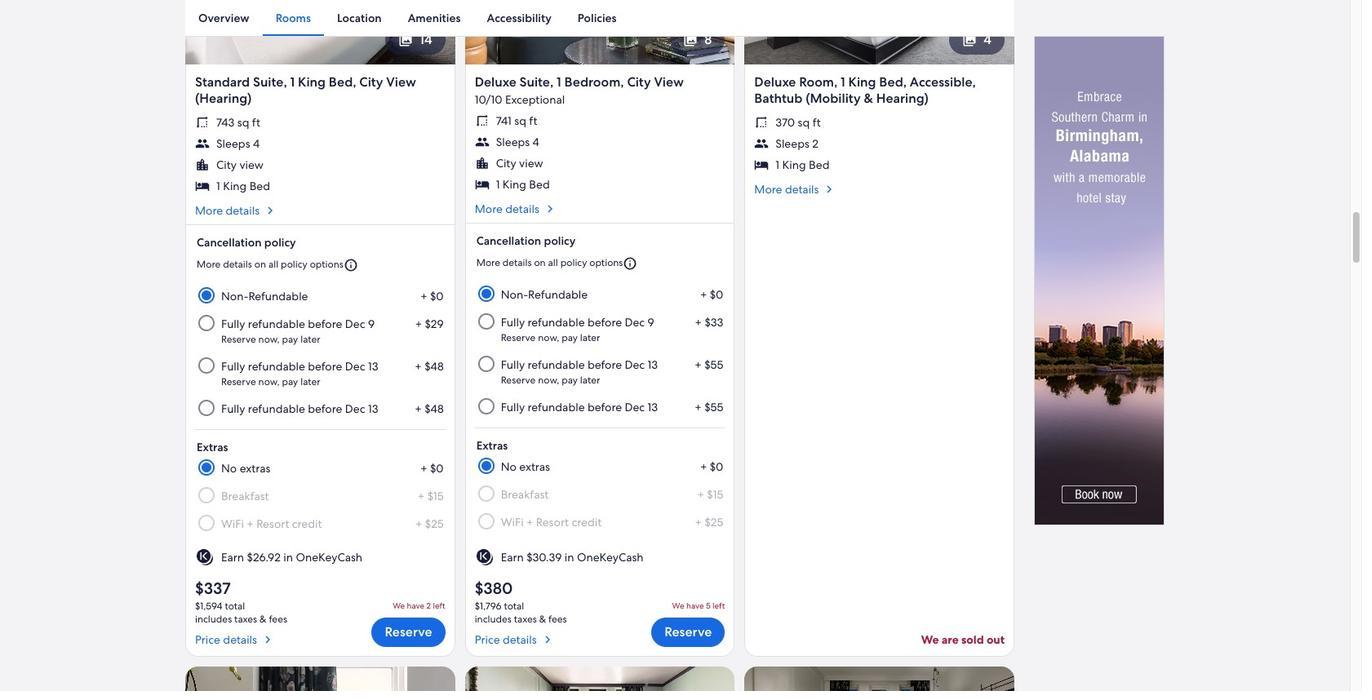 Task type: vqa. For each thing, say whether or not it's contained in the screenshot.
2
yes



Task type: locate. For each thing, give the bounding box(es) containing it.
1 king bed list item for 743 sq ft
[[195, 179, 446, 194]]

fully refundable before dec 13
[[501, 358, 658, 372], [221, 359, 378, 374], [501, 400, 658, 415], [221, 402, 378, 417]]

$0
[[710, 287, 724, 302], [430, 289, 444, 304], [710, 460, 724, 474], [430, 461, 444, 476]]

9 left $29
[[368, 317, 375, 332]]

1 king bed list item down 741 sq ft list item at the top of page
[[475, 177, 725, 192]]

now, for + $29
[[259, 333, 280, 346]]

4
[[984, 31, 992, 48], [533, 135, 540, 149], [253, 136, 260, 151]]

dec
[[625, 315, 645, 330], [345, 317, 365, 332], [625, 358, 645, 372], [345, 359, 365, 374], [625, 400, 645, 415], [345, 402, 365, 417]]

view down show all 8 images for deluxe suite, 1 bedroom, city view
[[654, 73, 684, 91]]

1 inside standard suite, 1 king bed, city view (hearing)
[[290, 73, 295, 91]]

1 king bed list item for 741 sq ft
[[475, 177, 725, 192]]

in right $26.92
[[284, 550, 293, 565]]

1 view from the left
[[387, 73, 416, 91]]

2 $55 from the top
[[705, 400, 724, 415]]

options
[[590, 256, 623, 269], [310, 258, 344, 271]]

total inside $380 $1,796 total includes taxes & fees
[[504, 600, 524, 613]]

have
[[407, 601, 425, 612], [687, 601, 704, 612]]

+ $0 up $33
[[701, 287, 724, 302]]

overview link
[[185, 0, 263, 36]]

2 price details button from the left
[[475, 626, 567, 648]]

ft
[[529, 113, 538, 128], [252, 115, 260, 130], [813, 115, 821, 130]]

dec up + $55 reserve now, pay later
[[625, 315, 645, 330]]

wifi for $337
[[221, 517, 244, 532]]

credit up 'earn $30.39 in onekeycash'
[[572, 515, 602, 530]]

reserve inside + $33 reserve now, pay later
[[501, 332, 536, 345]]

1 king bed down 743 sq ft
[[216, 179, 270, 194]]

$25 for $380
[[705, 515, 724, 530]]

1 bed, from the left
[[329, 73, 356, 91]]

0 horizontal spatial + $25
[[416, 517, 444, 532]]

1 price details button from the left
[[195, 626, 287, 648]]

& right $1,796
[[540, 613, 546, 626]]

extras
[[520, 460, 550, 474], [240, 461, 271, 476]]

more details on all policy options button for $380
[[477, 250, 724, 278]]

$55 for + $55 reserve now, pay later
[[705, 358, 724, 372]]

13 down + $48 reserve now, pay later
[[368, 402, 378, 417]]

in-room safe, laptop workspace, blackout drapes, iron/ironing board image
[[185, 0, 455, 64], [745, 0, 1015, 64], [465, 667, 735, 692], [745, 667, 1015, 692]]

fees for $380
[[549, 613, 567, 626]]

medium image
[[543, 202, 558, 216], [540, 633, 555, 648]]

sleeps down 743 sq ft
[[216, 136, 250, 151]]

bed down 741 sq ft
[[529, 177, 550, 192]]

standard
[[195, 73, 250, 91]]

+ inside + $48 reserve now, pay later
[[415, 359, 422, 374]]

more details on all policy options
[[477, 256, 623, 269], [197, 258, 344, 271]]

total inside $337 $1,594 total includes taxes & fees
[[225, 600, 245, 613]]

onekeycash for $380
[[577, 550, 644, 565]]

non-
[[501, 287, 528, 302], [221, 289, 249, 304]]

0 horizontal spatial deluxe
[[475, 73, 517, 91]]

2 in from the left
[[565, 550, 574, 565]]

0 horizontal spatial includes
[[195, 613, 232, 626]]

bed, for city
[[329, 73, 356, 91]]

1 horizontal spatial sleeps 4
[[496, 135, 540, 149]]

0 horizontal spatial sleeps
[[216, 136, 250, 151]]

1 up 743 sq ft list item
[[290, 73, 295, 91]]

1 horizontal spatial earn
[[501, 550, 524, 565]]

have left 5
[[687, 601, 704, 612]]

2 taxes from the left
[[514, 613, 537, 626]]

1
[[290, 73, 295, 91], [557, 73, 562, 91], [841, 73, 846, 91], [776, 158, 780, 172], [496, 177, 500, 192], [216, 179, 220, 194]]

list down standard suite, 1 king bed, city view (hearing)
[[195, 115, 446, 194]]

credit for $380
[[572, 515, 602, 530]]

before down + $48 reserve now, pay later
[[308, 402, 342, 417]]

more details on all policy options button
[[477, 250, 724, 278], [197, 251, 444, 279]]

more details button
[[755, 182, 1005, 197], [475, 202, 725, 216], [195, 203, 446, 218]]

extras
[[477, 439, 508, 453], [197, 440, 228, 455]]

city down location on the left of the page
[[360, 73, 383, 91]]

king left hearing) at the top right of page
[[849, 73, 877, 91]]

1 down 743
[[216, 179, 220, 194]]

1 horizontal spatial + $15
[[698, 488, 724, 502]]

+ inside + $55 reserve now, pay later
[[695, 358, 702, 372]]

city view list item down 743 sq ft list item
[[195, 158, 446, 172]]

extras for $337
[[240, 461, 271, 476]]

0 horizontal spatial city view list item
[[195, 158, 446, 172]]

bed, up 370 sq ft list item
[[880, 73, 907, 91]]

refundable down + $33 reserve now, pay later
[[528, 358, 585, 372]]

now, inside + $33 reserve now, pay later
[[538, 332, 560, 345]]

2 horizontal spatial &
[[864, 90, 874, 107]]

0 horizontal spatial no
[[221, 461, 237, 476]]

city
[[360, 73, 383, 91], [628, 73, 651, 91], [496, 156, 517, 171], [216, 158, 237, 172]]

view for 743 sq ft
[[240, 158, 264, 172]]

list containing 743 sq ft
[[195, 115, 446, 194]]

1 horizontal spatial more details on all policy options
[[477, 256, 623, 269]]

price details button down $1,796
[[475, 626, 567, 648]]

before up + $55 reserve now, pay later
[[588, 315, 622, 330]]

dec down + $33 reserve now, pay later
[[625, 358, 645, 372]]

+ $15
[[698, 488, 724, 502], [418, 489, 444, 504]]

suite, inside standard suite, 1 king bed, city view (hearing)
[[253, 73, 287, 91]]

2 have from the left
[[687, 601, 704, 612]]

& up 370 sq ft list item
[[864, 90, 874, 107]]

view down 743 sq ft
[[240, 158, 264, 172]]

on
[[534, 256, 546, 269], [255, 258, 266, 271]]

on for $337
[[255, 258, 266, 271]]

later inside + $29 reserve now, pay later
[[301, 333, 321, 346]]

0 vertical spatial medium image
[[823, 182, 837, 197]]

onekeycash
[[296, 550, 363, 565], [577, 550, 644, 565]]

later down + $29 reserve now, pay later
[[301, 376, 321, 389]]

2 horizontal spatial 4
[[984, 31, 992, 48]]

reserve link
[[372, 618, 446, 648], [652, 618, 725, 648]]

accessibility link
[[474, 0, 565, 36]]

total
[[225, 600, 245, 613], [504, 600, 524, 613]]

1 horizontal spatial view
[[519, 156, 544, 171]]

& inside $380 $1,796 total includes taxes & fees
[[540, 613, 546, 626]]

default theme image
[[475, 548, 495, 568]]

pay inside + $33 reserve now, pay later
[[562, 332, 578, 345]]

1 horizontal spatial wifi
[[501, 515, 524, 530]]

+ $25
[[695, 515, 724, 530], [416, 517, 444, 532]]

options up + $33 reserve now, pay later
[[590, 256, 623, 269]]

deluxe suite, 1 bedroom, city view 10/10 exceptional
[[475, 73, 684, 107]]

pay up + $55 reserve now, pay later
[[562, 332, 578, 345]]

room,
[[800, 73, 838, 91]]

0 horizontal spatial 9
[[368, 317, 375, 332]]

1 total from the left
[[225, 600, 245, 613]]

more
[[755, 182, 783, 197], [475, 202, 503, 216], [195, 203, 223, 218], [477, 256, 501, 269], [197, 258, 221, 271]]

1 horizontal spatial small image
[[623, 256, 638, 271]]

price for $380
[[475, 633, 500, 648]]

suite, right standard
[[253, 73, 287, 91]]

0 horizontal spatial non-refundable
[[221, 289, 308, 304]]

2 price details from the left
[[475, 633, 537, 648]]

1 horizontal spatial 1 king bed list item
[[475, 177, 725, 192]]

now, inside + $29 reserve now, pay later
[[259, 333, 280, 346]]

location
[[337, 11, 382, 25]]

bed down 743 sq ft
[[250, 179, 270, 194]]

4 for 743 sq ft
[[253, 136, 260, 151]]

wifi
[[501, 515, 524, 530], [221, 517, 244, 532]]

2 price from the left
[[475, 633, 500, 648]]

before down + $33 reserve now, pay later
[[588, 358, 622, 372]]

fees down earn $26.92 in onekeycash at bottom
[[269, 613, 287, 626]]

taxes for $337
[[234, 613, 257, 626]]

$55
[[705, 358, 724, 372], [705, 400, 724, 415]]

resort for $380
[[536, 515, 569, 530]]

deluxe inside deluxe suite, 1 bedroom, city view 10/10 exceptional
[[475, 73, 517, 91]]

sleeps 2 list item
[[755, 136, 1005, 151]]

resort
[[536, 515, 569, 530], [257, 517, 289, 532]]

fees
[[269, 613, 287, 626], [549, 613, 567, 626]]

cancellation
[[477, 234, 542, 248], [197, 235, 262, 250]]

1 king bed list item down sleeps 2 list item
[[755, 158, 1005, 172]]

0 horizontal spatial sleeps 4 list item
[[195, 136, 446, 151]]

all
[[548, 256, 558, 269], [269, 258, 279, 271]]

1 have from the left
[[407, 601, 425, 612]]

0 horizontal spatial earn
[[221, 550, 244, 565]]

we for $337
[[393, 601, 405, 612]]

2 view from the left
[[654, 73, 684, 91]]

$33
[[705, 315, 724, 330]]

0 vertical spatial $55
[[705, 358, 724, 372]]

wifi + resort credit up $30.39 on the bottom
[[501, 515, 602, 530]]

0 horizontal spatial reserve link
[[372, 618, 446, 648]]

show all 8 images for deluxe suite, 1 bedroom, city view image
[[684, 33, 698, 47]]

+ $0
[[701, 287, 724, 302], [421, 289, 444, 304], [701, 460, 724, 474], [421, 461, 444, 476]]

$48
[[425, 359, 444, 374], [425, 402, 444, 417]]

on for $380
[[534, 256, 546, 269]]

1 up exceptional
[[557, 73, 562, 91]]

fully for $55
[[501, 358, 525, 372]]

deluxe inside "deluxe room, 1 king bed, accessible, bathtub (mobility & hearing)"
[[755, 73, 797, 91]]

0 horizontal spatial view
[[240, 158, 264, 172]]

medium image inside price details button
[[540, 633, 555, 648]]

are
[[942, 633, 959, 648]]

sleeps down 741 sq ft
[[496, 135, 530, 149]]

non-refundable up + $33 reserve now, pay later
[[501, 287, 588, 302]]

$380 $1,796 total includes taxes & fees
[[475, 578, 567, 626]]

king down 741 sq ft
[[503, 177, 527, 192]]

taxes inside $380 $1,796 total includes taxes & fees
[[514, 613, 537, 626]]

1 in from the left
[[284, 550, 293, 565]]

fully refundable before dec 13 down + $55 reserve now, pay later
[[501, 400, 658, 415]]

sleeps 4 list item down 743 sq ft list item
[[195, 136, 446, 151]]

non-refundable for $337
[[221, 289, 308, 304]]

0 horizontal spatial 1 king bed list item
[[195, 179, 446, 194]]

1 horizontal spatial price details
[[475, 633, 537, 648]]

small image up + $29 reserve now, pay later
[[344, 258, 358, 273]]

show all 4 images for deluxe room, 1 king bed, accessible, bathtub (mobility & hearing) image
[[963, 33, 978, 47]]

2 left from the left
[[713, 601, 725, 612]]

earn right default theme image at the left bottom
[[501, 550, 524, 565]]

1 horizontal spatial bed,
[[880, 73, 907, 91]]

we
[[393, 601, 405, 612], [673, 601, 685, 612], [922, 633, 940, 648]]

sq
[[515, 113, 527, 128], [237, 115, 249, 130], [798, 115, 810, 130]]

list
[[185, 0, 1015, 36], [475, 113, 725, 192], [195, 115, 446, 194], [755, 115, 1005, 172]]

total right the $1,594
[[225, 600, 245, 613]]

refundable for $55
[[528, 358, 585, 372]]

price details button
[[195, 626, 287, 648], [475, 626, 567, 648]]

2 reserve link from the left
[[652, 618, 725, 648]]

0 horizontal spatial more details on all policy options
[[197, 258, 344, 271]]

1 price from the left
[[195, 633, 220, 648]]

refundable up + $48 reserve now, pay later
[[248, 317, 305, 332]]

& inside $337 $1,594 total includes taxes & fees
[[260, 613, 267, 626]]

extras for $380
[[477, 439, 508, 453]]

view down 741 sq ft
[[519, 156, 544, 171]]

1 king bed list item
[[755, 158, 1005, 172], [475, 177, 725, 192], [195, 179, 446, 194]]

dec for $33
[[625, 315, 645, 330]]

reserve for + $48
[[221, 376, 256, 389]]

1 price details from the left
[[195, 633, 257, 648]]

total for $380
[[504, 600, 524, 613]]

taxes inside $337 $1,594 total includes taxes & fees
[[234, 613, 257, 626]]

1 horizontal spatial + $25
[[695, 515, 724, 530]]

earn for $337
[[221, 550, 244, 565]]

ft right 743
[[252, 115, 260, 130]]

1 king bed down 741 sq ft
[[496, 177, 550, 192]]

later inside + $33 reserve now, pay later
[[580, 332, 600, 345]]

2 bed, from the left
[[880, 73, 907, 91]]

dec down + $55 reserve now, pay later
[[625, 400, 645, 415]]

cancellation policy for $380
[[477, 234, 576, 248]]

0 horizontal spatial wifi + resort credit
[[221, 517, 322, 532]]

&
[[864, 90, 874, 107], [260, 613, 267, 626], [540, 613, 546, 626]]

1 fees from the left
[[269, 613, 287, 626]]

1 vertical spatial medium image
[[263, 203, 278, 218]]

now, down + $33 reserve now, pay later
[[538, 374, 560, 387]]

price details
[[195, 633, 257, 648], [475, 633, 537, 648]]

amenities
[[408, 11, 461, 25]]

0 horizontal spatial on
[[255, 258, 266, 271]]

in
[[284, 550, 293, 565], [565, 550, 574, 565]]

includes for $337
[[195, 613, 232, 626]]

$55 inside + $55 reserve now, pay later
[[705, 358, 724, 372]]

sleeps 4 down 741 sq ft
[[496, 135, 540, 149]]

0 horizontal spatial &
[[260, 613, 267, 626]]

more details
[[755, 182, 819, 197], [475, 202, 540, 216], [195, 203, 260, 218]]

0 horizontal spatial breakfast
[[221, 489, 269, 504]]

0 horizontal spatial + $15
[[418, 489, 444, 504]]

cancellation for $380
[[477, 234, 542, 248]]

more details on all policy options button up + $29 reserve now, pay later
[[197, 251, 444, 279]]

1 horizontal spatial fees
[[549, 613, 567, 626]]

later
[[580, 332, 600, 345], [301, 333, 321, 346], [580, 374, 600, 387], [301, 376, 321, 389]]

2 horizontal spatial more details
[[755, 182, 819, 197]]

0 horizontal spatial options
[[310, 258, 344, 271]]

0 horizontal spatial 1 king bed
[[216, 179, 270, 194]]

1 horizontal spatial includes
[[475, 613, 512, 626]]

city view list item
[[475, 156, 725, 171], [195, 158, 446, 172]]

pay down + $29 reserve now, pay later
[[282, 376, 298, 389]]

0 horizontal spatial fully refundable before dec 9
[[221, 317, 375, 332]]

no extras for $380
[[501, 460, 550, 474]]

1 horizontal spatial onekeycash
[[577, 550, 644, 565]]

city view
[[496, 156, 544, 171], [216, 158, 264, 172]]

0 horizontal spatial fees
[[269, 613, 287, 626]]

$15
[[707, 488, 724, 502], [428, 489, 444, 504]]

1 $48 from the top
[[425, 359, 444, 374]]

city view down 743 sq ft
[[216, 158, 264, 172]]

wifi + resort credit
[[501, 515, 602, 530], [221, 517, 322, 532]]

now, for + $48
[[259, 376, 280, 389]]

pay inside + $29 reserve now, pay later
[[282, 333, 298, 346]]

earn
[[221, 550, 244, 565], [501, 550, 524, 565]]

pay for + $48
[[282, 376, 298, 389]]

bed for 741 sq ft
[[529, 177, 550, 192]]

refundable
[[528, 287, 588, 302], [249, 289, 308, 304]]

2 total from the left
[[504, 600, 524, 613]]

show all 14 images for standard suite, 1 king bed, city view (hearing) image
[[399, 33, 413, 47]]

0 horizontal spatial $25
[[425, 517, 444, 532]]

fees inside $337 $1,594 total includes taxes & fees
[[269, 613, 287, 626]]

1 king bed for 743 sq ft
[[216, 179, 270, 194]]

refundable down + $29 reserve now, pay later
[[248, 359, 305, 374]]

1 horizontal spatial $25
[[705, 515, 724, 530]]

later inside + $48 reserve now, pay later
[[301, 376, 321, 389]]

$48 for + $48 reserve now, pay later
[[425, 359, 444, 374]]

sleeps for deluxe room, 1 king bed, accessible, bathtub (mobility & hearing)
[[776, 136, 810, 151]]

list up bedroom,
[[185, 0, 1015, 36]]

1 vertical spatial $55
[[705, 400, 724, 415]]

left for $380
[[713, 601, 725, 612]]

resort up $26.92
[[257, 517, 289, 532]]

1 horizontal spatial total
[[504, 600, 524, 613]]

2 horizontal spatial 1 king bed list item
[[755, 158, 1005, 172]]

city view for 743
[[216, 158, 264, 172]]

0 horizontal spatial wifi
[[221, 517, 244, 532]]

medium image
[[823, 182, 837, 197], [263, 203, 278, 218], [260, 633, 275, 648]]

bed,
[[329, 73, 356, 91], [880, 73, 907, 91]]

fees down $30.39 on the bottom
[[549, 613, 567, 626]]

more details on all policy options for $380
[[477, 256, 623, 269]]

king inside "deluxe room, 1 king bed, accessible, bathtub (mobility & hearing)"
[[849, 73, 877, 91]]

reserve inside + $55 reserve now, pay later
[[501, 374, 536, 387]]

0 horizontal spatial onekeycash
[[296, 550, 363, 565]]

view down show all 14 images for standard suite, 1 king bed, city view (hearing)
[[387, 73, 416, 91]]

rooms
[[276, 11, 311, 25]]

1 horizontal spatial deluxe
[[755, 73, 797, 91]]

2 includes from the left
[[475, 613, 512, 626]]

reserve for + $55
[[501, 374, 536, 387]]

0 horizontal spatial left
[[433, 601, 446, 612]]

in right $30.39 on the bottom
[[565, 550, 574, 565]]

0 vertical spatial medium image
[[543, 202, 558, 216]]

sleeps 4 list item for 743 sq ft
[[195, 136, 446, 151]]

2 deluxe from the left
[[755, 73, 797, 91]]

suite, inside deluxe suite, 1 bedroom, city view 10/10 exceptional
[[520, 73, 554, 91]]

reserve link for $380
[[652, 618, 725, 648]]

resort up $30.39 on the bottom
[[536, 515, 569, 530]]

1 horizontal spatial non-refundable
[[501, 287, 588, 302]]

before
[[588, 315, 622, 330], [308, 317, 342, 332], [588, 358, 622, 372], [308, 359, 342, 374], [588, 400, 622, 415], [308, 402, 342, 417]]

1 horizontal spatial 9
[[648, 315, 655, 330]]

price for $337
[[195, 633, 220, 648]]

1 taxes from the left
[[234, 613, 257, 626]]

price down $1,796
[[475, 633, 500, 648]]

small image
[[623, 256, 638, 271], [344, 258, 358, 273]]

sleeps for standard suite, 1 king bed, city view (hearing)
[[216, 136, 250, 151]]

deluxe room, 1 king bed, accessible, bathtub (mobility & hearing)
[[755, 73, 977, 107]]

0 horizontal spatial extras
[[240, 461, 271, 476]]

includes inside $380 $1,796 total includes taxes & fees
[[475, 613, 512, 626]]

fully for $48
[[221, 359, 245, 374]]

2 earn from the left
[[501, 550, 524, 565]]

now, down + $29 reserve now, pay later
[[259, 376, 280, 389]]

taxes right $1,796
[[514, 613, 537, 626]]

1 horizontal spatial more details on all policy options button
[[477, 250, 724, 278]]

$48 for + $48
[[425, 402, 444, 417]]

before down + $29 reserve now, pay later
[[308, 359, 342, 374]]

hearing)
[[877, 90, 929, 107]]

view
[[387, 73, 416, 91], [654, 73, 684, 91]]

1 horizontal spatial refundable
[[528, 287, 588, 302]]

suite,
[[253, 73, 287, 91], [520, 73, 554, 91]]

taxes right the $1,594
[[234, 613, 257, 626]]

1 horizontal spatial &
[[540, 613, 546, 626]]

2 horizontal spatial bed
[[809, 158, 830, 172]]

1 deluxe from the left
[[475, 73, 517, 91]]

0 horizontal spatial more details
[[195, 203, 260, 218]]

taxes
[[234, 613, 257, 626], [514, 613, 537, 626]]

+ $25 for $337
[[416, 517, 444, 532]]

2 onekeycash from the left
[[577, 550, 644, 565]]

bed, up 743 sq ft list item
[[329, 73, 356, 91]]

wifi + resort credit for $337
[[221, 517, 322, 532]]

9 for $380
[[648, 315, 655, 330]]

1 horizontal spatial city view list item
[[475, 156, 725, 171]]

(hearing)
[[195, 90, 252, 107]]

9 for $337
[[368, 317, 375, 332]]

now, inside + $55 reserve now, pay later
[[538, 374, 560, 387]]

reserve inside + $48 reserve now, pay later
[[221, 376, 256, 389]]

total right $1,796
[[504, 600, 524, 613]]

$380
[[475, 578, 513, 599]]

reserve inside + $29 reserve now, pay later
[[221, 333, 256, 346]]

$48 inside + $48 reserve now, pay later
[[425, 359, 444, 374]]

price
[[195, 633, 220, 648], [475, 633, 500, 648]]

wifi + resort credit for $380
[[501, 515, 602, 530]]

later down + $33 reserve now, pay later
[[580, 374, 600, 387]]

view inside deluxe suite, 1 bedroom, city view 10/10 exceptional
[[654, 73, 684, 91]]

now, inside + $48 reserve now, pay later
[[259, 376, 280, 389]]

$0 down + $55
[[710, 460, 724, 474]]

later inside + $55 reserve now, pay later
[[580, 374, 600, 387]]

& right the $1,594
[[260, 613, 267, 626]]

onekeycash right $26.92
[[296, 550, 363, 565]]

0 horizontal spatial ft
[[252, 115, 260, 130]]

wifi up "$337"
[[221, 517, 244, 532]]

before for $33
[[588, 315, 622, 330]]

2 vertical spatial medium image
[[260, 633, 275, 648]]

fully refundable before dec 9 up + $55 reserve now, pay later
[[501, 315, 655, 330]]

0 horizontal spatial 4
[[253, 136, 260, 151]]

1 horizontal spatial view
[[654, 73, 684, 91]]

wifi for $380
[[501, 515, 524, 530]]

now,
[[538, 332, 560, 345], [259, 333, 280, 346], [538, 374, 560, 387], [259, 376, 280, 389]]

earn right default theme icon
[[221, 550, 244, 565]]

1 horizontal spatial credit
[[572, 515, 602, 530]]

list down deluxe suite, 1 bedroom, city view 10/10 exceptional
[[475, 113, 725, 192]]

city view down 741 sq ft
[[496, 156, 544, 171]]

non- for $380
[[501, 287, 528, 302]]

1 king bed
[[776, 158, 830, 172], [496, 177, 550, 192], [216, 179, 270, 194]]

1 horizontal spatial options
[[590, 256, 623, 269]]

medium image for (mobility
[[823, 182, 837, 197]]

1 horizontal spatial cancellation policy
[[477, 234, 576, 248]]

$1,594
[[195, 600, 223, 613]]

0 horizontal spatial credit
[[292, 517, 322, 532]]

includes
[[195, 613, 232, 626], [475, 613, 512, 626]]

1 $55 from the top
[[705, 358, 724, 372]]

49-inch smart tv with premium channels, tv, mp3 dock image
[[465, 0, 735, 64]]

1 right 'room,'
[[841, 73, 846, 91]]

fully refundable before dec 9 for $380
[[501, 315, 655, 330]]

1 horizontal spatial on
[[534, 256, 546, 269]]

sleeps 4 list item down 741 sq ft list item at the top of page
[[475, 135, 725, 149]]

743 sq ft list item
[[195, 115, 446, 130]]

1 earn from the left
[[221, 550, 244, 565]]

fully for $29
[[221, 317, 245, 332]]

2 left $1,796
[[427, 601, 431, 612]]

$25 for $337
[[425, 517, 444, 532]]

1 horizontal spatial sleeps 4 list item
[[475, 135, 725, 149]]

bed, inside standard suite, 1 king bed, city view (hearing)
[[329, 73, 356, 91]]

1 reserve link from the left
[[372, 618, 446, 648]]

left
[[433, 601, 446, 612], [713, 601, 725, 612]]

0 horizontal spatial no extras
[[221, 461, 271, 476]]

1 horizontal spatial taxes
[[514, 613, 537, 626]]

& for $380
[[540, 613, 546, 626]]

0 horizontal spatial more details button
[[195, 203, 446, 218]]

ft down exceptional
[[529, 113, 538, 128]]

includes down $380
[[475, 613, 512, 626]]

2 $48 from the top
[[425, 402, 444, 417]]

pay inside + $55 reserve now, pay later
[[562, 374, 578, 387]]

later up + $55 reserve now, pay later
[[580, 332, 600, 345]]

cancellation policy
[[477, 234, 576, 248], [197, 235, 296, 250]]

bed down sleeps 2
[[809, 158, 830, 172]]

includes inside $337 $1,594 total includes taxes & fees
[[195, 613, 232, 626]]

0 horizontal spatial price
[[195, 633, 220, 648]]

city view list item for 743 sq ft
[[195, 158, 446, 172]]

1 horizontal spatial all
[[548, 256, 558, 269]]

pay inside + $48 reserve now, pay later
[[282, 376, 298, 389]]

1 horizontal spatial no
[[501, 460, 517, 474]]

1 vertical spatial $48
[[425, 402, 444, 417]]

includes down "$337"
[[195, 613, 232, 626]]

2 suite, from the left
[[520, 73, 554, 91]]

1 vertical spatial 2
[[427, 601, 431, 612]]

fully refundable before dec 9
[[501, 315, 655, 330], [221, 317, 375, 332]]

2 horizontal spatial ft
[[813, 115, 821, 130]]

later up + $48 reserve now, pay later
[[301, 333, 321, 346]]

bed, inside "deluxe room, 1 king bed, accessible, bathtub (mobility & hearing)"
[[880, 73, 907, 91]]

pay for + $55
[[562, 374, 578, 387]]

+ $0 up $29
[[421, 289, 444, 304]]

list containing 370 sq ft
[[755, 115, 1005, 172]]

2 fees from the left
[[549, 613, 567, 626]]

13 down + $55 reserve now, pay later
[[648, 400, 658, 415]]

fully refundable before dec 9 up + $48 reserve now, pay later
[[221, 317, 375, 332]]

price details button for $380
[[475, 626, 567, 648]]

1 onekeycash from the left
[[296, 550, 363, 565]]

1 horizontal spatial resort
[[536, 515, 569, 530]]

1 left from the left
[[433, 601, 446, 612]]

pay down + $33 reserve now, pay later
[[562, 374, 578, 387]]

741 sq ft
[[496, 113, 538, 128]]

741
[[496, 113, 512, 128]]

1 horizontal spatial extras
[[520, 460, 550, 474]]

1 horizontal spatial breakfast
[[501, 488, 549, 502]]

fully refundable before dec 13 down + $48 reserve now, pay later
[[221, 402, 378, 417]]

1 horizontal spatial suite,
[[520, 73, 554, 91]]

0 horizontal spatial we
[[393, 601, 405, 612]]

fees inside $380 $1,796 total includes taxes & fees
[[549, 613, 567, 626]]

pay
[[562, 332, 578, 345], [282, 333, 298, 346], [562, 374, 578, 387], [282, 376, 298, 389]]

9
[[648, 315, 655, 330], [368, 317, 375, 332]]

$1,796
[[475, 600, 502, 613]]

we have 5 left
[[673, 601, 725, 612]]

+ $48
[[415, 402, 444, 417]]

1 horizontal spatial 1 king bed
[[496, 177, 550, 192]]

2 horizontal spatial more details button
[[755, 182, 1005, 197]]

1 horizontal spatial bed
[[529, 177, 550, 192]]

sq right 741 at the left top of the page
[[515, 113, 527, 128]]

onekeycash right $30.39 on the bottom
[[577, 550, 644, 565]]

breakfast for $380
[[501, 488, 549, 502]]

sleeps 4 list item
[[475, 135, 725, 149], [195, 136, 446, 151]]

1 suite, from the left
[[253, 73, 287, 91]]

1 horizontal spatial extras
[[477, 439, 508, 453]]

1 includes from the left
[[195, 613, 232, 626]]

before for $55
[[588, 358, 622, 372]]

0 horizontal spatial resort
[[257, 517, 289, 532]]

0 horizontal spatial taxes
[[234, 613, 257, 626]]

741 sq ft list item
[[475, 113, 725, 128]]

details
[[785, 182, 819, 197], [506, 202, 540, 216], [226, 203, 260, 218], [503, 256, 532, 269], [223, 258, 252, 271], [223, 633, 257, 648], [503, 633, 537, 648]]

price details button for $337
[[195, 626, 287, 648]]

0 horizontal spatial sleeps 4
[[216, 136, 260, 151]]



Task type: describe. For each thing, give the bounding box(es) containing it.
+ $33 reserve now, pay later
[[501, 315, 724, 345]]

5
[[706, 601, 711, 612]]

743 sq ft
[[216, 115, 260, 130]]

0 vertical spatial 2
[[813, 136, 819, 151]]

$15 for $380
[[707, 488, 724, 502]]

no for $337
[[221, 461, 237, 476]]

earn $30.39 in onekeycash
[[501, 550, 644, 565]]

$15 for $337
[[428, 489, 444, 504]]

bedroom,
[[565, 73, 624, 91]]

small image for $337
[[344, 258, 358, 273]]

370
[[776, 115, 796, 130]]

1 inside deluxe suite, 1 bedroom, city view 10/10 exceptional
[[557, 73, 562, 91]]

later for + $48
[[301, 376, 321, 389]]

sold
[[962, 633, 985, 648]]

1 king bed for 741 sq ft
[[496, 177, 550, 192]]

king down sleeps 2
[[783, 158, 806, 172]]

dec for $48
[[345, 359, 365, 374]]

fully refundable before dec 13 down + $33 reserve now, pay later
[[501, 358, 658, 372]]

options for $380
[[590, 256, 623, 269]]

2 horizontal spatial 1 king bed
[[776, 158, 830, 172]]

king down 743 sq ft
[[223, 179, 247, 194]]

later for + $55
[[580, 374, 600, 387]]

view for 741 sq ft
[[519, 156, 544, 171]]

we are sold out
[[922, 633, 1005, 648]]

list containing overview
[[185, 0, 1015, 36]]

before for $29
[[308, 317, 342, 332]]

+ $55
[[695, 400, 724, 415]]

dec for $55
[[625, 358, 645, 372]]

extras for $337
[[197, 440, 228, 455]]

amenities link
[[395, 0, 474, 36]]

view inside standard suite, 1 king bed, city view (hearing)
[[387, 73, 416, 91]]

suite, for deluxe
[[520, 73, 554, 91]]

sleeps 4 for 743
[[216, 136, 260, 151]]

4 inside button
[[984, 31, 992, 48]]

743
[[216, 115, 235, 130]]

includes for $380
[[475, 613, 512, 626]]

8
[[705, 31, 712, 48]]

13 down + $29 reserve now, pay later
[[368, 359, 378, 374]]

+ $48 reserve now, pay later
[[221, 359, 444, 389]]

10/10
[[475, 92, 503, 107]]

dec down + $48 reserve now, pay later
[[345, 402, 365, 417]]

+ $0 down + $55
[[701, 460, 724, 474]]

exceptional
[[505, 92, 565, 107]]

1 down sleeps 2
[[776, 158, 780, 172]]

8 button
[[671, 25, 725, 55]]

non-refundable for $380
[[501, 287, 588, 302]]

370 sq ft
[[776, 115, 821, 130]]

resort for $337
[[257, 517, 289, 532]]

$29
[[425, 317, 444, 332]]

city down 743
[[216, 158, 237, 172]]

sleeps 4 list item for 741 sq ft
[[475, 135, 725, 149]]

13 down + $33 reserve now, pay later
[[648, 358, 658, 372]]

+ $29 reserve now, pay later
[[221, 317, 444, 346]]

fully for $33
[[501, 315, 525, 330]]

$55 for + $55
[[705, 400, 724, 415]]

breakfast for $337
[[221, 489, 269, 504]]

ft for standard suite, 1 king bed, city view (hearing)
[[252, 115, 260, 130]]

14
[[420, 31, 433, 48]]

14 button
[[386, 25, 446, 55]]

out
[[987, 633, 1005, 648]]

bathtub
[[755, 90, 803, 107]]

have for $380
[[687, 601, 704, 612]]

policies link
[[565, 0, 630, 36]]

now, for + $33
[[538, 332, 560, 345]]

+ $15 for $380
[[698, 488, 724, 502]]

refundable for $33
[[528, 315, 585, 330]]

1 horizontal spatial more details button
[[475, 202, 725, 216]]

small image for $380
[[623, 256, 638, 271]]

fully refundable before dec 13 down + $29 reserve now, pay later
[[221, 359, 378, 374]]

sq for standard suite, 1 king bed, city view (hearing)
[[237, 115, 249, 130]]

+ $25 for $380
[[695, 515, 724, 530]]

accessibility
[[487, 11, 552, 25]]

+ $0 down + $48
[[421, 461, 444, 476]]

+ inside + $29 reserve now, pay later
[[415, 317, 422, 332]]

$337
[[195, 578, 231, 599]]

earn for $380
[[501, 550, 524, 565]]

city inside deluxe suite, 1 bedroom, city view 10/10 exceptional
[[628, 73, 651, 91]]

1 horizontal spatial sq
[[515, 113, 527, 128]]

$0 up $33
[[710, 287, 724, 302]]

cancellation for $337
[[197, 235, 262, 250]]

have for $337
[[407, 601, 425, 612]]

+ $55 reserve now, pay later
[[501, 358, 724, 387]]

deluxe for 10/10
[[475, 73, 517, 91]]

4 for 741 sq ft
[[533, 135, 540, 149]]

+ inside + $33 reserve now, pay later
[[695, 315, 702, 330]]

in for $337
[[284, 550, 293, 565]]

& inside "deluxe room, 1 king bed, accessible, bathtub (mobility & hearing)"
[[864, 90, 874, 107]]

sleeps 2
[[776, 136, 819, 151]]

deluxe room, 1 king bed, city view | living area | 49-inch smart tv with premium channels, tv, mp3 dock image
[[185, 667, 455, 692]]

(mobility
[[806, 90, 861, 107]]

overview
[[198, 11, 250, 25]]

in for $380
[[565, 550, 574, 565]]

city down 741 at the left top of the page
[[496, 156, 517, 171]]

$0 down + $48
[[430, 461, 444, 476]]

price details for $337
[[195, 633, 257, 648]]

earn $26.92 in onekeycash
[[221, 550, 363, 565]]

4 button
[[950, 25, 1005, 55]]

medium image inside price details button
[[260, 633, 275, 648]]

fees for $337
[[269, 613, 287, 626]]

1 inside "deluxe room, 1 king bed, accessible, bathtub (mobility & hearing)"
[[841, 73, 846, 91]]

more details on all policy options for $337
[[197, 258, 344, 271]]

onekeycash for $337
[[296, 550, 363, 565]]

1 horizontal spatial more details
[[475, 202, 540, 216]]

credit for $337
[[292, 517, 322, 532]]

medium image for the middle more details button
[[543, 202, 558, 216]]

1 down 741 at the left top of the page
[[496, 177, 500, 192]]

city inside standard suite, 1 king bed, city view (hearing)
[[360, 73, 383, 91]]

$30.39
[[527, 550, 562, 565]]

reserve for + $33
[[501, 332, 536, 345]]

sleeps 4 for 741
[[496, 135, 540, 149]]

deluxe for bathtub
[[755, 73, 797, 91]]

before down + $55 reserve now, pay later
[[588, 400, 622, 415]]

more details for standard suite, 1 king bed, city view (hearing)
[[195, 203, 260, 218]]

0 horizontal spatial 2
[[427, 601, 431, 612]]

taxes for $380
[[514, 613, 537, 626]]

refundable down + $55 reserve now, pay later
[[528, 400, 585, 415]]

location link
[[324, 0, 395, 36]]

refundable down + $48 reserve now, pay later
[[248, 402, 305, 417]]

now, for + $55
[[538, 374, 560, 387]]

city view list item for 741 sq ft
[[475, 156, 725, 171]]

medium image for (hearing)
[[263, 203, 278, 218]]

1 horizontal spatial sleeps
[[496, 135, 530, 149]]

we have 2 left
[[393, 601, 446, 612]]

accessible,
[[910, 73, 977, 91]]

bed for 743 sq ft
[[250, 179, 270, 194]]

refundable for $380
[[528, 287, 588, 302]]

rooms link
[[263, 0, 324, 36]]

refundable for $337
[[249, 289, 308, 304]]

all for $380
[[548, 256, 558, 269]]

fully refundable before dec 9 for $337
[[221, 317, 375, 332]]

city view for 741
[[496, 156, 544, 171]]

+ $15 for $337
[[418, 489, 444, 504]]

standard suite, 1 king bed, city view (hearing)
[[195, 73, 416, 107]]

policies
[[578, 11, 617, 25]]

left for $337
[[433, 601, 446, 612]]

no extras for $337
[[221, 461, 271, 476]]

medium image for price details button corresponding to $380
[[540, 633, 555, 648]]

all for $337
[[269, 258, 279, 271]]

2 horizontal spatial we
[[922, 633, 940, 648]]

$0 up $29
[[430, 289, 444, 304]]

list containing 741 sq ft
[[475, 113, 725, 192]]

options for $337
[[310, 258, 344, 271]]

default theme image
[[195, 548, 215, 568]]

370 sq ft list item
[[755, 115, 1005, 130]]

1 horizontal spatial ft
[[529, 113, 538, 128]]

more details for deluxe room, 1 king bed, accessible, bathtub (mobility & hearing)
[[755, 182, 819, 197]]

$26.92
[[247, 550, 281, 565]]

$337 $1,594 total includes taxes & fees
[[195, 578, 287, 626]]

king inside standard suite, 1 king bed, city view (hearing)
[[298, 73, 326, 91]]

later for + $33
[[580, 332, 600, 345]]

we for $380
[[673, 601, 685, 612]]



